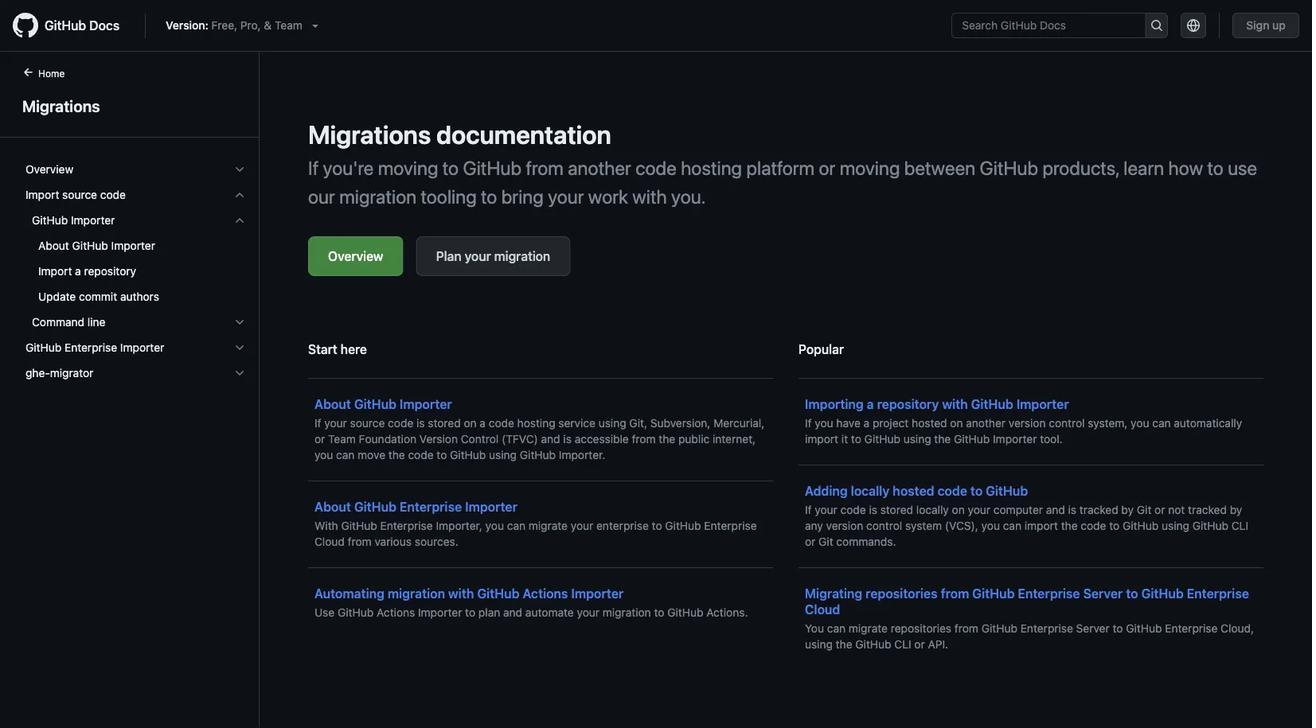 Task type: describe. For each thing, give the bounding box(es) containing it.
migrations documentation if you're moving to github from another code hosting platform or moving between github products, learn how to use our migration tooling to bring your work with you.
[[308, 119, 1258, 208]]

migrations element
[[0, 65, 260, 727]]

1 tracked from the left
[[1080, 504, 1119, 517]]

your inside automating migration with github actions importer use github actions importer to plan and automate your migration to github actions.
[[577, 607, 600, 620]]

overview button
[[19, 157, 252, 182]]

importer,
[[436, 520, 483, 533]]

control inside importing a repository with github importer if you have a project hosted on another version control system, you can automatically import it to github using the github importer tool.
[[1049, 417, 1085, 430]]

accessible
[[575, 433, 629, 446]]

sign
[[1247, 19, 1270, 32]]

api.
[[928, 638, 949, 652]]

cloud inside about github enterprise importer with github enterprise importer, you can migrate your enterprise to github enterprise cloud from various sources.
[[315, 536, 345, 549]]

sc 9kayk9 0 image for enterprise
[[233, 342, 246, 354]]

and inside adding locally hosted code to github if your code is stored locally on your computer and is tracked by git or not tracked by any version control system (vcs), you can import the code to github using github cli or git commands.
[[1046, 504, 1066, 517]]

plan
[[479, 607, 500, 620]]

ghe-migrator
[[25, 367, 93, 380]]

you inside about github enterprise importer with github enterprise importer, you can migrate your enterprise to github enterprise cloud from various sources.
[[486, 520, 504, 533]]

repository for importing
[[877, 397, 939, 412]]

&
[[264, 19, 272, 32]]

start
[[308, 342, 337, 357]]

have
[[837, 417, 861, 430]]

about github importer
[[38, 239, 155, 252]]

is up version
[[417, 417, 425, 430]]

1 vertical spatial git
[[819, 536, 834, 549]]

migrator
[[50, 367, 93, 380]]

you
[[805, 622, 824, 636]]

with inside importing a repository with github importer if you have a project hosted on another version control system, you can automatically import it to github using the github importer tool.
[[942, 397, 968, 412]]

system
[[906, 520, 942, 533]]

our
[[308, 186, 335, 208]]

2 by from the left
[[1230, 504, 1243, 517]]

importer up tool.
[[1017, 397, 1069, 412]]

hosting inside migrations documentation if you're moving to github from another code hosting platform or moving between github products, learn how to use our migration tooling to bring your work with you.
[[681, 157, 742, 179]]

your up (vcs),
[[968, 504, 991, 517]]

foundation
[[359, 433, 417, 446]]

bring
[[502, 186, 544, 208]]

sign up link
[[1233, 13, 1300, 38]]

import for import source code
[[25, 188, 59, 202]]

to inside about github importer if your source code is stored on a code hosting service using git, subversion, mercurial, or team foundation version control (tfvc) and is accessible from the public internet, you can move the code to github using github importer.
[[437, 449, 447, 462]]

import a repository
[[38, 265, 136, 278]]

from inside about github importer if your source code is stored on a code hosting service using git, subversion, mercurial, or team foundation version control (tfvc) and is accessible from the public internet, you can move the code to github using github importer.
[[632, 433, 656, 446]]

commands.
[[837, 536, 896, 549]]

if inside migrations documentation if you're moving to github from another code hosting platform or moving between github products, learn how to use our migration tooling to bring your work with you.
[[308, 157, 319, 179]]

sc 9kayk9 0 image for command line
[[233, 316, 246, 329]]

automate
[[526, 607, 574, 620]]

cloud inside migrating repositories from github enterprise server to github enterprise cloud you can migrate repositories from github enterprise server to github enterprise cloud, using the github cli or api.
[[805, 603, 841, 618]]

update commit authors link
[[19, 284, 252, 310]]

about github importer if your source code is stored on a code hosting service using git, subversion, mercurial, or team foundation version control (tfvc) and is accessible from the public internet, you can move the code to github using github importer.
[[315, 397, 765, 462]]

commit
[[79, 290, 117, 303]]

migrations link
[[19, 94, 240, 118]]

import source code element for overview
[[13, 182, 259, 335]]

you inside about github importer if your source code is stored on a code hosting service using git, subversion, mercurial, or team foundation version control (tfvc) and is accessible from the public internet, you can move the code to github using github importer.
[[315, 449, 333, 462]]

and inside automating migration with github actions importer use github actions importer to plan and automate your migration to github actions.
[[503, 607, 523, 620]]

1 vertical spatial actions
[[377, 607, 415, 620]]

ghe-
[[25, 367, 50, 380]]

mercurial,
[[714, 417, 765, 430]]

you're
[[323, 157, 374, 179]]

tool.
[[1040, 433, 1063, 446]]

sources.
[[415, 536, 459, 549]]

it
[[842, 433, 848, 446]]

0 vertical spatial server
[[1084, 587, 1123, 602]]

migration down bring
[[494, 249, 551, 264]]

importer left plan
[[418, 607, 462, 620]]

you down the importing
[[815, 417, 834, 430]]

various
[[375, 536, 412, 549]]

hosting inside about github importer if your source code is stored on a code hosting service using git, subversion, mercurial, or team foundation version control (tfvc) and is accessible from the public internet, you can move the code to github using github importer.
[[517, 417, 556, 430]]

public
[[679, 433, 710, 446]]

sc 9kayk9 0 image for importer
[[233, 214, 246, 227]]

using inside importing a repository with github importer if you have a project hosted on another version control system, you can automatically import it to github using the github importer tool.
[[904, 433, 932, 446]]

github enterprise importer
[[25, 341, 164, 354]]

1 vertical spatial server
[[1077, 622, 1110, 636]]

1 vertical spatial repositories
[[891, 622, 952, 636]]

importer up automate
[[571, 587, 624, 602]]

a inside github importer element
[[75, 265, 81, 278]]

1 vertical spatial locally
[[917, 504, 949, 517]]

you.
[[671, 186, 706, 208]]

git,
[[630, 417, 648, 430]]

github inside dropdown button
[[32, 214, 68, 227]]

or inside migrating repositories from github enterprise server to github enterprise cloud you can migrate repositories from github enterprise server to github enterprise cloud, using the github cli or api.
[[915, 638, 925, 652]]

a right have
[[864, 417, 870, 430]]

can inside importing a repository with github importer if you have a project hosted on another version control system, you can automatically import it to github using the github importer tool.
[[1153, 417, 1171, 430]]

if inside importing a repository with github importer if you have a project hosted on another version control system, you can automatically import it to github using the github importer tool.
[[805, 417, 812, 430]]

import source code button
[[19, 182, 252, 208]]

update commit authors
[[38, 290, 159, 303]]

free,
[[212, 19, 237, 32]]

to inside about github enterprise importer with github enterprise importer, you can migrate your enterprise to github enterprise cloud from various sources.
[[652, 520, 662, 533]]

the inside adding locally hosted code to github if your code is stored locally on your computer and is tracked by git or not tracked by any version control system (vcs), you can import the code to github using github cli or git commands.
[[1061, 520, 1078, 533]]

your inside about github enterprise importer with github enterprise importer, you can migrate your enterprise to github enterprise cloud from various sources.
[[571, 520, 594, 533]]

using inside adding locally hosted code to github if your code is stored locally on your computer and is tracked by git or not tracked by any version control system (vcs), you can import the code to github using github cli or git commands.
[[1162, 520, 1190, 533]]

can inside migrating repositories from github enterprise server to github enterprise cloud you can migrate repositories from github enterprise server to github enterprise cloud, using the github cli or api.
[[827, 622, 846, 636]]

stored inside about github importer if your source code is stored on a code hosting service using git, subversion, mercurial, or team foundation version control (tfvc) and is accessible from the public internet, you can move the code to github using github importer.
[[428, 417, 461, 430]]

or down any
[[805, 536, 816, 549]]

cli inside migrating repositories from github enterprise server to github enterprise cloud you can migrate repositories from github enterprise server to github enterprise cloud, using the github cli or api.
[[895, 638, 912, 652]]

with inside automating migration with github actions importer use github actions importer to plan and automate your migration to github actions.
[[448, 587, 474, 602]]

how
[[1169, 157, 1204, 179]]

enterprise inside dropdown button
[[65, 341, 117, 354]]

about for about github enterprise importer
[[315, 500, 351, 515]]

can inside adding locally hosted code to github if your code is stored locally on your computer and is tracked by git or not tracked by any version control system (vcs), you can import the code to github using github cli or git commands.
[[1003, 520, 1022, 533]]

github importer button
[[19, 208, 252, 233]]

your inside plan your migration link
[[465, 249, 491, 264]]

platform
[[747, 157, 815, 179]]

plan your migration
[[436, 249, 551, 264]]

with inside migrations documentation if you're moving to github from another code hosting platform or moving between github products, learn how to use our migration tooling to bring your work with you.
[[633, 186, 667, 208]]

about github enterprise importer with github enterprise importer, you can migrate your enterprise to github enterprise cloud from various sources.
[[315, 500, 757, 549]]

github enterprise importer button
[[19, 335, 252, 361]]

not
[[1169, 504, 1185, 517]]

or inside migrations documentation if you're moving to github from another code hosting platform or moving between github products, learn how to use our migration tooling to bring your work with you.
[[819, 157, 836, 179]]

if inside adding locally hosted code to github if your code is stored locally on your computer and is tracked by git or not tracked by any version control system (vcs), you can import the code to github using github cli or git commands.
[[805, 504, 812, 517]]

github importer
[[32, 214, 115, 227]]

0 vertical spatial team
[[275, 19, 303, 32]]

with
[[315, 520, 338, 533]]

source inside about github importer if your source code is stored on a code hosting service using git, subversion, mercurial, or team foundation version control (tfvc) and is accessible from the public internet, you can move the code to github using github importer.
[[350, 417, 385, 430]]

and inside about github importer if your source code is stored on a code hosting service using git, subversion, mercurial, or team foundation version control (tfvc) and is accessible from the public internet, you can move the code to github using github importer.
[[541, 433, 560, 446]]

line
[[88, 316, 105, 329]]

if inside about github importer if your source code is stored on a code hosting service using git, subversion, mercurial, or team foundation version control (tfvc) and is accessible from the public internet, you can move the code to github using github importer.
[[315, 417, 321, 430]]

hosted inside importing a repository with github importer if you have a project hosted on another version control system, you can automatically import it to github using the github importer tool.
[[912, 417, 947, 430]]

about github importer link
[[19, 233, 252, 259]]

triangle down image
[[309, 19, 322, 32]]

migration down sources.
[[388, 587, 445, 602]]

move
[[358, 449, 386, 462]]

0 vertical spatial actions
[[523, 587, 568, 602]]

adding locally hosted code to github if your code is stored locally on your computer and is tracked by git or not tracked by any version control system (vcs), you can import the code to github using github cli or git commands.
[[805, 484, 1249, 549]]

0 vertical spatial git
[[1137, 504, 1152, 517]]

use
[[1228, 157, 1258, 179]]

code inside migrations documentation if you're moving to github from another code hosting platform or moving between github products, learn how to use our migration tooling to bring your work with you.
[[636, 157, 677, 179]]

control
[[461, 433, 499, 446]]

automating migration with github actions importer use github actions importer to plan and automate your migration to github actions.
[[315, 587, 748, 620]]

is down service
[[563, 433, 572, 446]]

up
[[1273, 19, 1286, 32]]

1 horizontal spatial overview
[[328, 249, 384, 264]]

sc 9kayk9 0 image inside the overview dropdown button
[[233, 163, 246, 176]]

command line
[[32, 316, 105, 329]]

products,
[[1043, 157, 1120, 179]]

work
[[588, 186, 628, 208]]

plan
[[436, 249, 462, 264]]

version:
[[166, 19, 209, 32]]

migrations for migrations documentation if you're moving to github from another code hosting platform or moving between github products, learn how to use our migration tooling to bring your work with you.
[[308, 119, 431, 150]]

start here
[[308, 342, 367, 357]]

importer inside dropdown button
[[71, 214, 115, 227]]



Task type: locate. For each thing, give the bounding box(es) containing it.
migrate left enterprise
[[529, 520, 568, 533]]

migrating
[[805, 587, 863, 602]]

on inside adding locally hosted code to github if your code is stored locally on your computer and is tracked by git or not tracked by any version control system (vcs), you can import the code to github using github cli or git commands.
[[952, 504, 965, 517]]

1 vertical spatial control
[[867, 520, 903, 533]]

importer.
[[559, 449, 606, 462]]

computer
[[994, 504, 1043, 517]]

overview inside dropdown button
[[25, 163, 73, 176]]

locally up system
[[917, 504, 949, 517]]

importer inside about github importer if your source code is stored on a code hosting service using git, subversion, mercurial, or team foundation version control (tfvc) and is accessible from the public internet, you can move the code to github using github importer.
[[400, 397, 452, 412]]

your inside migrations documentation if you're moving to github from another code hosting platform or moving between github products, learn how to use our migration tooling to bring your work with you.
[[548, 186, 584, 208]]

system,
[[1088, 417, 1128, 430]]

locally
[[851, 484, 890, 499], [917, 504, 949, 517]]

on
[[464, 417, 477, 430], [950, 417, 963, 430], [952, 504, 965, 517]]

hosted inside adding locally hosted code to github if your code is stored locally on your computer and is tracked by git or not tracked by any version control system (vcs), you can import the code to github using github cli or git commands.
[[893, 484, 935, 499]]

control inside adding locally hosted code to github if your code is stored locally on your computer and is tracked by git or not tracked by any version control system (vcs), you can import the code to github using github cli or git commands.
[[867, 520, 903, 533]]

migration down the you're
[[339, 186, 417, 208]]

1 horizontal spatial with
[[633, 186, 667, 208]]

team
[[275, 19, 303, 32], [328, 433, 356, 446]]

1 vertical spatial import
[[1025, 520, 1058, 533]]

hosting
[[681, 157, 742, 179], [517, 417, 556, 430]]

3 sc 9kayk9 0 image from the top
[[233, 342, 246, 354]]

1 vertical spatial repository
[[877, 397, 939, 412]]

1 horizontal spatial another
[[966, 417, 1006, 430]]

migration right automate
[[603, 607, 651, 620]]

stored up version
[[428, 417, 461, 430]]

0 horizontal spatial cloud
[[315, 536, 345, 549]]

can inside about github enterprise importer with github enterprise importer, you can migrate your enterprise to github enterprise cloud from various sources.
[[507, 520, 526, 533]]

import
[[805, 433, 839, 446], [1025, 520, 1058, 533]]

update
[[38, 290, 76, 303]]

github docs
[[45, 18, 120, 33]]

0 horizontal spatial migrations
[[22, 96, 100, 115]]

2 import source code element from the top
[[13, 208, 259, 335]]

using down (tfvc)
[[489, 449, 517, 462]]

git left not
[[1137, 504, 1152, 517]]

0 vertical spatial about
[[38, 239, 69, 252]]

0 horizontal spatial locally
[[851, 484, 890, 499]]

1 sc 9kayk9 0 image from the top
[[233, 163, 246, 176]]

code inside dropdown button
[[100, 188, 126, 202]]

migration
[[339, 186, 417, 208], [494, 249, 551, 264], [388, 587, 445, 602], [603, 607, 651, 620]]

sc 9kayk9 0 image inside github enterprise importer dropdown button
[[233, 342, 246, 354]]

repository up project
[[877, 397, 939, 412]]

using up accessible
[[599, 417, 627, 430]]

sc 9kayk9 0 image inside github importer dropdown button
[[233, 214, 246, 227]]

repository inside importing a repository with github importer if you have a project hosted on another version control system, you can automatically import it to github using the github importer tool.
[[877, 397, 939, 412]]

command line button
[[19, 310, 252, 335]]

version
[[420, 433, 458, 446]]

authors
[[120, 290, 159, 303]]

another inside migrations documentation if you're moving to github from another code hosting platform or moving between github products, learn how to use our migration tooling to bring your work with you.
[[568, 157, 631, 179]]

popular
[[799, 342, 844, 357]]

you right the system,
[[1131, 417, 1150, 430]]

on up control
[[464, 417, 477, 430]]

1 vertical spatial sc 9kayk9 0 image
[[233, 316, 246, 329]]

stored up system
[[881, 504, 914, 517]]

overview up import source code
[[25, 163, 73, 176]]

you left move
[[315, 449, 333, 462]]

1 horizontal spatial control
[[1049, 417, 1085, 430]]

0 horizontal spatial tracked
[[1080, 504, 1119, 517]]

import source code element containing import source code
[[13, 182, 259, 335]]

between
[[905, 157, 976, 179]]

1 moving from the left
[[378, 157, 438, 179]]

1 vertical spatial stored
[[881, 504, 914, 517]]

1 horizontal spatial locally
[[917, 504, 949, 517]]

migrate
[[529, 520, 568, 533], [849, 622, 888, 636]]

Search GitHub Docs search field
[[953, 14, 1146, 37]]

(vcs),
[[945, 520, 979, 533]]

source up github importer
[[62, 188, 97, 202]]

can down the computer
[[1003, 520, 1022, 533]]

1 vertical spatial cloud
[[805, 603, 841, 618]]

sc 9kayk9 0 image inside import source code dropdown button
[[233, 189, 246, 202]]

0 vertical spatial with
[[633, 186, 667, 208]]

version inside adding locally hosted code to github if your code is stored locally on your computer and is tracked by git or not tracked by any version control system (vcs), you can import the code to github using github cli or git commands.
[[826, 520, 864, 533]]

on for importing a repository with github importer
[[950, 417, 963, 430]]

0 vertical spatial hosting
[[681, 157, 742, 179]]

another inside importing a repository with github importer if you have a project hosted on another version control system, you can automatically import it to github using the github importer tool.
[[966, 417, 1006, 430]]

importer up about github importer
[[71, 214, 115, 227]]

git down any
[[819, 536, 834, 549]]

sc 9kayk9 0 image for import source code
[[233, 189, 246, 202]]

0 vertical spatial another
[[568, 157, 631, 179]]

adding
[[805, 484, 848, 499]]

source up foundation at left bottom
[[350, 417, 385, 430]]

importer down command line dropdown button
[[120, 341, 164, 354]]

migration inside migrations documentation if you're moving to github from another code hosting platform or moving between github products, learn how to use our migration tooling to bring your work with you.
[[339, 186, 417, 208]]

version
[[1009, 417, 1046, 430], [826, 520, 864, 533]]

overview
[[25, 163, 73, 176], [328, 249, 384, 264]]

2 horizontal spatial and
[[1046, 504, 1066, 517]]

automatically
[[1174, 417, 1243, 430]]

a up project
[[867, 397, 874, 412]]

0 horizontal spatial version
[[826, 520, 864, 533]]

search image
[[1151, 19, 1164, 32]]

2 github importer element from the top
[[13, 233, 259, 310]]

moving up tooling
[[378, 157, 438, 179]]

1 horizontal spatial hosting
[[681, 157, 742, 179]]

actions up automate
[[523, 587, 568, 602]]

1 horizontal spatial cli
[[1232, 520, 1249, 533]]

plan your migration link
[[416, 237, 571, 276]]

1 github importer element from the top
[[13, 208, 259, 310]]

from inside about github enterprise importer with github enterprise importer, you can migrate your enterprise to github enterprise cloud from various sources.
[[348, 536, 372, 549]]

0 vertical spatial source
[[62, 188, 97, 202]]

sc 9kayk9 0 image
[[233, 163, 246, 176], [233, 214, 246, 227], [233, 342, 246, 354], [233, 367, 246, 380]]

0 vertical spatial locally
[[851, 484, 890, 499]]

0 vertical spatial stored
[[428, 417, 461, 430]]

migrations down the home link
[[22, 96, 100, 115]]

1 vertical spatial cli
[[895, 638, 912, 652]]

0 horizontal spatial stored
[[428, 417, 461, 430]]

sc 9kayk9 0 image for migrator
[[233, 367, 246, 380]]

and right the computer
[[1046, 504, 1066, 517]]

1 horizontal spatial source
[[350, 417, 385, 430]]

sc 9kayk9 0 image inside command line dropdown button
[[233, 316, 246, 329]]

import a repository link
[[19, 259, 252, 284]]

1 horizontal spatial stored
[[881, 504, 914, 517]]

can right 'importer,'
[[507, 520, 526, 533]]

on inside importing a repository with github importer if you have a project hosted on another version control system, you can automatically import it to github using the github importer tool.
[[950, 417, 963, 430]]

you
[[815, 417, 834, 430], [1131, 417, 1150, 430], [315, 449, 333, 462], [486, 520, 504, 533], [982, 520, 1000, 533]]

you right (vcs),
[[982, 520, 1000, 533]]

migrate inside migrating repositories from github enterprise server to github enterprise cloud you can migrate repositories from github enterprise server to github enterprise cloud, using the github cli or api.
[[849, 622, 888, 636]]

0 horizontal spatial migrate
[[529, 520, 568, 533]]

import down the computer
[[1025, 520, 1058, 533]]

migrations for migrations
[[22, 96, 100, 115]]

1 horizontal spatial migrations
[[308, 119, 431, 150]]

import source code element
[[13, 182, 259, 335], [13, 208, 259, 335]]

1 horizontal spatial git
[[1137, 504, 1152, 517]]

1 horizontal spatial moving
[[840, 157, 900, 179]]

1 vertical spatial source
[[350, 417, 385, 430]]

1 horizontal spatial cloud
[[805, 603, 841, 618]]

cloud,
[[1221, 622, 1254, 636]]

documentation
[[437, 119, 612, 150]]

0 vertical spatial version
[[1009, 417, 1046, 430]]

0 horizontal spatial overview
[[25, 163, 73, 176]]

2 tracked from the left
[[1188, 504, 1227, 517]]

0 vertical spatial cli
[[1232, 520, 1249, 533]]

1 horizontal spatial import
[[1025, 520, 1058, 533]]

project
[[873, 417, 909, 430]]

home link
[[16, 66, 90, 82]]

version: free, pro, & team
[[166, 19, 303, 32]]

1 vertical spatial and
[[1046, 504, 1066, 517]]

the inside migrating repositories from github enterprise server to github enterprise cloud you can migrate repositories from github enterprise server to github enterprise cloud, using the github cli or api.
[[836, 638, 853, 652]]

enterprise
[[597, 520, 649, 533]]

your down start here
[[324, 417, 347, 430]]

overview down our
[[328, 249, 384, 264]]

0 vertical spatial repository
[[84, 265, 136, 278]]

0 horizontal spatial moving
[[378, 157, 438, 179]]

docs
[[89, 18, 120, 33]]

0 vertical spatial import
[[805, 433, 839, 446]]

about down start here
[[315, 397, 351, 412]]

another
[[568, 157, 631, 179], [966, 417, 1006, 430]]

stored inside adding locally hosted code to github if your code is stored locally on your computer and is tracked by git or not tracked by any version control system (vcs), you can import the code to github using github cli or git commands.
[[881, 504, 914, 517]]

0 vertical spatial sc 9kayk9 0 image
[[233, 189, 246, 202]]

import inside importing a repository with github importer if you have a project hosted on another version control system, you can automatically import it to github using the github importer tool.
[[805, 433, 839, 446]]

overview link
[[308, 237, 403, 276]]

migrate down migrating
[[849, 622, 888, 636]]

cli
[[1232, 520, 1249, 533], [895, 638, 912, 652]]

source inside dropdown button
[[62, 188, 97, 202]]

can left the automatically
[[1153, 417, 1171, 430]]

1 horizontal spatial and
[[541, 433, 560, 446]]

github
[[45, 18, 86, 33], [463, 157, 522, 179], [980, 157, 1039, 179], [32, 214, 68, 227], [72, 239, 108, 252], [25, 341, 62, 354], [354, 397, 397, 412], [971, 397, 1014, 412], [865, 433, 901, 446], [954, 433, 990, 446], [450, 449, 486, 462], [520, 449, 556, 462], [986, 484, 1029, 499], [354, 500, 397, 515], [341, 520, 377, 533], [665, 520, 701, 533], [1123, 520, 1159, 533], [1193, 520, 1229, 533], [477, 587, 520, 602], [973, 587, 1015, 602], [1142, 587, 1184, 602], [338, 607, 374, 620], [668, 607, 704, 620], [982, 622, 1018, 636], [1126, 622, 1162, 636], [856, 638, 892, 652]]

subversion,
[[651, 417, 711, 430]]

hosting up (tfvc)
[[517, 417, 556, 430]]

0 vertical spatial and
[[541, 433, 560, 446]]

about inside about github importer if your source code is stored on a code hosting service using git, subversion, mercurial, or team foundation version control (tfvc) and is accessible from the public internet, you can move the code to github using github importer.
[[315, 397, 351, 412]]

using down you in the right of the page
[[805, 638, 833, 652]]

1 vertical spatial migrate
[[849, 622, 888, 636]]

team inside about github importer if your source code is stored on a code hosting service using git, subversion, mercurial, or team foundation version control (tfvc) and is accessible from the public internet, you can move the code to github using github importer.
[[328, 433, 356, 446]]

0 horizontal spatial source
[[62, 188, 97, 202]]

importing
[[805, 397, 864, 412]]

hosted
[[912, 417, 947, 430], [893, 484, 935, 499]]

0 horizontal spatial git
[[819, 536, 834, 549]]

0 vertical spatial hosted
[[912, 417, 947, 430]]

migrating repositories from github enterprise server to github enterprise cloud you can migrate repositories from github enterprise server to github enterprise cloud, using the github cli or api.
[[805, 587, 1254, 652]]

can
[[1153, 417, 1171, 430], [336, 449, 355, 462], [507, 520, 526, 533], [1003, 520, 1022, 533], [827, 622, 846, 636]]

import up the update
[[38, 265, 72, 278]]

(tfvc)
[[502, 433, 538, 446]]

import for import a repository
[[38, 265, 72, 278]]

and right plan
[[503, 607, 523, 620]]

your left work
[[548, 186, 584, 208]]

if up our
[[308, 157, 319, 179]]

import up github importer
[[25, 188, 59, 202]]

actions
[[523, 587, 568, 602], [377, 607, 415, 620]]

1 horizontal spatial version
[[1009, 417, 1046, 430]]

by left not
[[1122, 504, 1134, 517]]

import left 'it'
[[805, 433, 839, 446]]

using down project
[[904, 433, 932, 446]]

command
[[32, 316, 85, 329]]

the inside importing a repository with github importer if you have a project hosted on another version control system, you can automatically import it to github using the github importer tool.
[[935, 433, 951, 446]]

0 horizontal spatial hosting
[[517, 417, 556, 430]]

1 vertical spatial hosted
[[893, 484, 935, 499]]

0 vertical spatial control
[[1049, 417, 1085, 430]]

2 sc 9kayk9 0 image from the top
[[233, 214, 246, 227]]

or left api.
[[915, 638, 925, 652]]

1 vertical spatial about
[[315, 397, 351, 412]]

repository up the update commit authors
[[84, 265, 136, 278]]

and down service
[[541, 433, 560, 446]]

moving
[[378, 157, 438, 179], [840, 157, 900, 179]]

home
[[38, 68, 65, 79]]

importer inside about github enterprise importer with github enterprise importer, you can migrate your enterprise to github enterprise cloud from various sources.
[[465, 500, 518, 515]]

tooling
[[421, 186, 477, 208]]

1 sc 9kayk9 0 image from the top
[[233, 189, 246, 202]]

repository
[[84, 265, 136, 278], [877, 397, 939, 412]]

is right the computer
[[1069, 504, 1077, 517]]

a inside about github importer if your source code is stored on a code hosting service using git, subversion, mercurial, or team foundation version control (tfvc) and is accessible from the public internet, you can move the code to github using github importer.
[[480, 417, 486, 430]]

actions down automating
[[377, 607, 415, 620]]

your inside about github importer if your source code is stored on a code hosting service using git, subversion, mercurial, or team foundation version control (tfvc) and is accessible from the public internet, you can move the code to github using github importer.
[[324, 417, 347, 430]]

team left foundation at left bottom
[[328, 433, 356, 446]]

cli inside adding locally hosted code to github if your code is stored locally on your computer and is tracked by git or not tracked by any version control system (vcs), you can import the code to github using github cli or git commands.
[[1232, 520, 1249, 533]]

your right automate
[[577, 607, 600, 620]]

from inside migrations documentation if you're moving to github from another code hosting platform or moving between github products, learn how to use our migration tooling to bring your work with you.
[[526, 157, 564, 179]]

0 horizontal spatial team
[[275, 19, 303, 32]]

tracked
[[1080, 504, 1119, 517], [1188, 504, 1227, 517]]

locally right adding
[[851, 484, 890, 499]]

1 horizontal spatial actions
[[523, 587, 568, 602]]

1 vertical spatial team
[[328, 433, 356, 446]]

1 horizontal spatial by
[[1230, 504, 1243, 517]]

0 horizontal spatial import
[[805, 433, 839, 446]]

if up any
[[805, 504, 812, 517]]

is up commands.
[[869, 504, 878, 517]]

0 horizontal spatial with
[[448, 587, 474, 602]]

2 vertical spatial about
[[315, 500, 351, 515]]

0 vertical spatial migrations
[[22, 96, 100, 115]]

importer
[[71, 214, 115, 227], [111, 239, 155, 252], [120, 341, 164, 354], [400, 397, 452, 412], [1017, 397, 1069, 412], [993, 433, 1037, 446], [465, 500, 518, 515], [571, 587, 624, 602], [418, 607, 462, 620]]

internet,
[[713, 433, 756, 446]]

service
[[559, 417, 596, 430]]

if down start
[[315, 417, 321, 430]]

2 vertical spatial with
[[448, 587, 474, 602]]

importer left tool.
[[993, 433, 1037, 446]]

about inside about github enterprise importer with github enterprise importer, you can migrate your enterprise to github enterprise cloud from various sources.
[[315, 500, 351, 515]]

0 horizontal spatial another
[[568, 157, 631, 179]]

0 vertical spatial overview
[[25, 163, 73, 176]]

0 horizontal spatial cli
[[895, 638, 912, 652]]

import source code
[[25, 188, 126, 202]]

about
[[38, 239, 69, 252], [315, 397, 351, 412], [315, 500, 351, 515]]

hosting up you.
[[681, 157, 742, 179]]

hosted right project
[[912, 417, 947, 430]]

github importer element containing about github importer
[[13, 233, 259, 310]]

None search field
[[952, 13, 1169, 38]]

tracked left not
[[1080, 504, 1119, 517]]

tracked right not
[[1188, 504, 1227, 517]]

about for about github importer
[[315, 397, 351, 412]]

0 horizontal spatial by
[[1122, 504, 1134, 517]]

1 vertical spatial migrations
[[308, 119, 431, 150]]

about down github importer
[[38, 239, 69, 252]]

0 vertical spatial cloud
[[315, 536, 345, 549]]

2 horizontal spatial with
[[942, 397, 968, 412]]

or right the platform
[[819, 157, 836, 179]]

github inside dropdown button
[[25, 341, 62, 354]]

sign up
[[1247, 19, 1286, 32]]

1 import source code element from the top
[[13, 182, 259, 335]]

or left not
[[1155, 504, 1166, 517]]

cloud
[[315, 536, 345, 549], [805, 603, 841, 618]]

import inside dropdown button
[[25, 188, 59, 202]]

repositories
[[866, 587, 938, 602], [891, 622, 952, 636]]

repository inside github importer element
[[84, 265, 136, 278]]

using inside migrating repositories from github enterprise server to github enterprise cloud you can migrate repositories from github enterprise server to github enterprise cloud, using the github cli or api.
[[805, 638, 833, 652]]

0 vertical spatial import
[[25, 188, 59, 202]]

moving left between
[[840, 157, 900, 179]]

on right project
[[950, 417, 963, 430]]

0 horizontal spatial and
[[503, 607, 523, 620]]

can left move
[[336, 449, 355, 462]]

0 vertical spatial migrate
[[529, 520, 568, 533]]

any
[[805, 520, 823, 533]]

control up tool.
[[1049, 417, 1085, 430]]

about inside github importer element
[[38, 239, 69, 252]]

your right plan
[[465, 249, 491, 264]]

from
[[526, 157, 564, 179], [632, 433, 656, 446], [348, 536, 372, 549], [941, 587, 970, 602], [955, 622, 979, 636]]

1 horizontal spatial team
[[328, 433, 356, 446]]

sc 9kayk9 0 image inside ghe-migrator dropdown button
[[233, 367, 246, 380]]

or left foundation at left bottom
[[315, 433, 325, 446]]

importer down github importer dropdown button
[[111, 239, 155, 252]]

here
[[341, 342, 367, 357]]

control up commands.
[[867, 520, 903, 533]]

1 vertical spatial another
[[966, 417, 1006, 430]]

by right not
[[1230, 504, 1243, 517]]

server
[[1084, 587, 1123, 602], [1077, 622, 1110, 636]]

can right you in the right of the page
[[827, 622, 846, 636]]

use
[[315, 607, 335, 620]]

stored
[[428, 417, 461, 430], [881, 504, 914, 517]]

4 sc 9kayk9 0 image from the top
[[233, 367, 246, 380]]

version up tool.
[[1009, 417, 1046, 430]]

actions.
[[707, 607, 748, 620]]

or inside about github importer if your source code is stored on a code hosting service using git, subversion, mercurial, or team foundation version control (tfvc) and is accessible from the public internet, you can move the code to github using github importer.
[[315, 433, 325, 446]]

1 horizontal spatial repository
[[877, 397, 939, 412]]

cloud down with
[[315, 536, 345, 549]]

if
[[308, 157, 319, 179], [315, 417, 321, 430], [805, 417, 812, 430], [805, 504, 812, 517]]

on for adding locally hosted code to github
[[952, 504, 965, 517]]

hosted up system
[[893, 484, 935, 499]]

0 horizontal spatial repository
[[84, 265, 136, 278]]

version up commands.
[[826, 520, 864, 533]]

github importer element containing github importer
[[13, 208, 259, 310]]

can inside about github importer if your source code is stored on a code hosting service using git, subversion, mercurial, or team foundation version control (tfvc) and is accessible from the public internet, you can move the code to github using github importer.
[[336, 449, 355, 462]]

on up (vcs),
[[952, 504, 965, 517]]

2 moving from the left
[[840, 157, 900, 179]]

and
[[541, 433, 560, 446], [1046, 504, 1066, 517], [503, 607, 523, 620]]

your
[[548, 186, 584, 208], [465, 249, 491, 264], [324, 417, 347, 430], [815, 504, 838, 517], [968, 504, 991, 517], [571, 520, 594, 533], [577, 607, 600, 620]]

sc 9kayk9 0 image
[[233, 189, 246, 202], [233, 316, 246, 329]]

1 vertical spatial with
[[942, 397, 968, 412]]

about up with
[[315, 500, 351, 515]]

you inside adding locally hosted code to github if your code is stored locally on your computer and is tracked by git or not tracked by any version control system (vcs), you can import the code to github using github cli or git commands.
[[982, 520, 1000, 533]]

select language: current language is english image
[[1188, 19, 1200, 32]]

code
[[636, 157, 677, 179], [100, 188, 126, 202], [388, 417, 414, 430], [489, 417, 514, 430], [408, 449, 434, 462], [938, 484, 968, 499], [841, 504, 866, 517], [1081, 520, 1107, 533]]

import inside adding locally hosted code to github if your code is stored locally on your computer and is tracked by git or not tracked by any version control system (vcs), you can import the code to github using github cli or git commands.
[[1025, 520, 1058, 533]]

1 vertical spatial hosting
[[517, 417, 556, 430]]

importer inside dropdown button
[[120, 341, 164, 354]]

migrations inside migrations documentation if you're moving to github from another code hosting platform or moving between github products, learn how to use our migration tooling to bring your work with you.
[[308, 119, 431, 150]]

0 vertical spatial repositories
[[866, 587, 938, 602]]

version inside importing a repository with github importer if you have a project hosted on another version control system, you can automatically import it to github using the github importer tool.
[[1009, 417, 1046, 430]]

1 vertical spatial overview
[[328, 249, 384, 264]]

github importer element
[[13, 208, 259, 310], [13, 233, 259, 310]]

import source code element containing github importer
[[13, 208, 259, 335]]

on inside about github importer if your source code is stored on a code hosting service using git, subversion, mercurial, or team foundation version control (tfvc) and is accessible from the public internet, you can move the code to github using github importer.
[[464, 417, 477, 430]]

import source code element for import source code
[[13, 208, 259, 335]]

1 vertical spatial version
[[826, 520, 864, 533]]

if down the importing
[[805, 417, 812, 430]]

repository for import
[[84, 265, 136, 278]]

migrate inside about github enterprise importer with github enterprise importer, you can migrate your enterprise to github enterprise cloud from various sources.
[[529, 520, 568, 533]]

team right the &
[[275, 19, 303, 32]]

cloud down migrating
[[805, 603, 841, 618]]

learn
[[1124, 157, 1165, 179]]

importing a repository with github importer if you have a project hosted on another version control system, you can automatically import it to github using the github importer tool.
[[805, 397, 1243, 446]]

0 horizontal spatial control
[[867, 520, 903, 533]]

0 horizontal spatial actions
[[377, 607, 415, 620]]

2 vertical spatial and
[[503, 607, 523, 620]]

a up control
[[480, 417, 486, 430]]

2 sc 9kayk9 0 image from the top
[[233, 316, 246, 329]]

using down not
[[1162, 520, 1190, 533]]

importer up version
[[400, 397, 452, 412]]

1 horizontal spatial migrate
[[849, 622, 888, 636]]

1 vertical spatial import
[[38, 265, 72, 278]]

automating
[[315, 587, 385, 602]]

your down adding
[[815, 504, 838, 517]]

1 by from the left
[[1122, 504, 1134, 517]]

your left enterprise
[[571, 520, 594, 533]]

1 horizontal spatial tracked
[[1188, 504, 1227, 517]]

you right 'importer,'
[[486, 520, 504, 533]]

a down about github importer
[[75, 265, 81, 278]]

with
[[633, 186, 667, 208], [942, 397, 968, 412], [448, 587, 474, 602]]

importer up 'importer,'
[[465, 500, 518, 515]]

to inside importing a repository with github importer if you have a project hosted on another version control system, you can automatically import it to github using the github importer tool.
[[851, 433, 862, 446]]



Task type: vqa. For each thing, say whether or not it's contained in the screenshot.
Chrome
no



